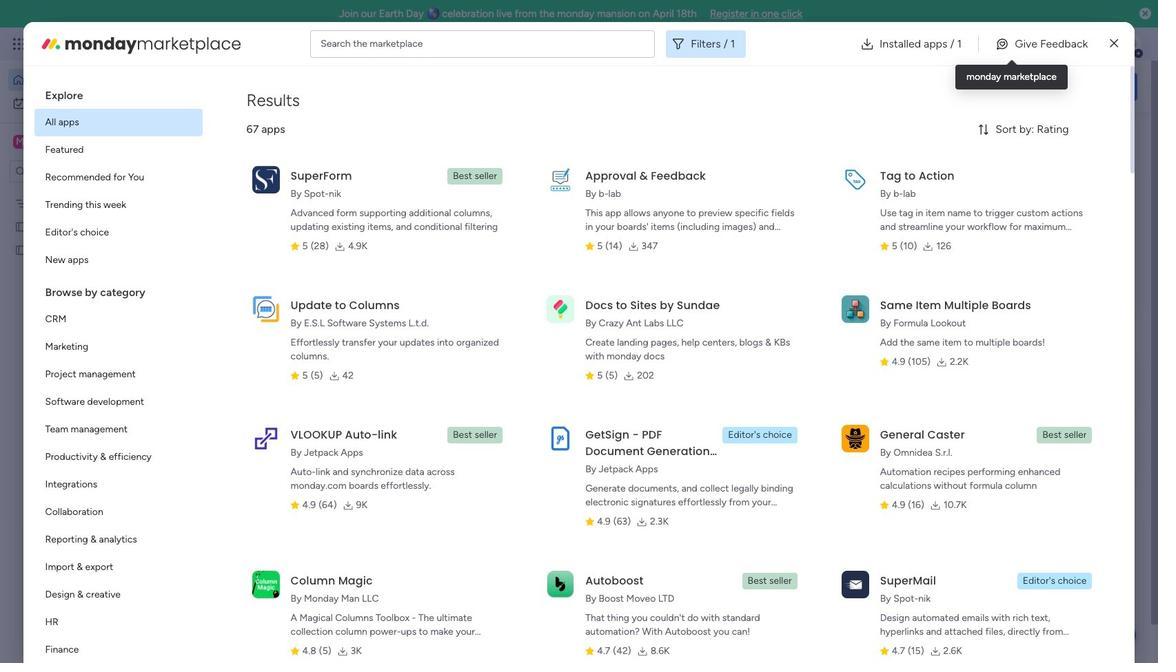 Task type: locate. For each thing, give the bounding box(es) containing it.
update feed image
[[944, 37, 958, 51]]

heading
[[34, 77, 202, 109], [34, 274, 202, 306]]

0 horizontal spatial workspace image
[[13, 134, 27, 150]]

list box
[[34, 77, 202, 664], [0, 189, 176, 448]]

1 vertical spatial component image
[[620, 607, 631, 619]]

select product image
[[12, 37, 26, 51]]

1 vertical spatial public board image
[[14, 243, 28, 256]]

notifications image
[[914, 37, 927, 51]]

ruby anderson image
[[245, 403, 273, 431]]

1 vertical spatial heading
[[34, 274, 202, 306]]

1 vertical spatial workspace image
[[236, 586, 269, 620]]

workspace selection element
[[13, 134, 115, 152]]

option
[[8, 69, 168, 91], [8, 92, 168, 114], [34, 109, 202, 137], [34, 137, 202, 164], [34, 164, 202, 192], [0, 191, 176, 193], [34, 192, 202, 219], [34, 219, 202, 247], [34, 247, 202, 274], [34, 306, 202, 334], [34, 334, 202, 361], [34, 361, 202, 389], [34, 389, 202, 416], [34, 416, 202, 444], [34, 444, 202, 472], [34, 472, 202, 499], [34, 499, 202, 527], [34, 527, 202, 554], [34, 554, 202, 582], [34, 582, 202, 610], [34, 610, 202, 637], [34, 637, 202, 664]]

component image
[[230, 301, 243, 313], [279, 607, 290, 619]]

1 horizontal spatial workspace image
[[236, 586, 269, 620]]

monday marketplace image
[[40, 33, 62, 55], [1005, 37, 1018, 51]]

component image
[[681, 301, 694, 313], [620, 607, 631, 619]]

0 vertical spatial heading
[[34, 77, 202, 109]]

monday marketplace image right select product icon
[[40, 33, 62, 55]]

workspace image
[[577, 586, 610, 620], [585, 591, 602, 615]]

1 horizontal spatial monday marketplace image
[[1005, 37, 1018, 51]]

app logo image
[[252, 166, 280, 194], [547, 166, 574, 194], [842, 166, 869, 194], [252, 296, 280, 323], [547, 296, 574, 323], [842, 296, 869, 323], [252, 425, 280, 453], [547, 425, 574, 453], [842, 425, 869, 453], [252, 571, 280, 599], [547, 571, 574, 599], [842, 571, 869, 599]]

invite members image
[[974, 37, 988, 51]]

workspace image
[[13, 134, 27, 150], [236, 586, 269, 620]]

0 vertical spatial public board image
[[14, 220, 28, 233]]

dapulse x slim image
[[1110, 36, 1119, 52]]

see plans image
[[229, 37, 241, 52]]

v2 bolt switch image
[[1050, 79, 1058, 94]]

1 horizontal spatial component image
[[279, 607, 290, 619]]

1 heading from the top
[[34, 77, 202, 109]]

quick search results list box
[[213, 157, 898, 339]]

1 public board image from the top
[[14, 220, 28, 233]]

0 horizontal spatial monday marketplace image
[[40, 33, 62, 55]]

public board image
[[14, 220, 28, 233], [14, 243, 28, 256]]

0 vertical spatial component image
[[681, 301, 694, 313]]

1 image
[[954, 28, 967, 44]]

0 vertical spatial component image
[[230, 301, 243, 313]]

monday marketplace image right invite members image
[[1005, 37, 1018, 51]]

help image
[[1069, 37, 1083, 51]]

0 horizontal spatial component image
[[230, 301, 243, 313]]



Task type: vqa. For each thing, say whether or not it's contained in the screenshot.
See plans Image
yes



Task type: describe. For each thing, give the bounding box(es) containing it.
0 horizontal spatial component image
[[620, 607, 631, 619]]

Search in workspace field
[[29, 164, 115, 180]]

0 vertical spatial workspace image
[[13, 134, 27, 150]]

2 public board image from the top
[[14, 243, 28, 256]]

1 horizontal spatial component image
[[681, 301, 694, 313]]

search everything image
[[1038, 37, 1052, 51]]

help center element
[[931, 423, 1138, 478]]

ruby anderson image
[[1120, 33, 1142, 55]]

2 heading from the top
[[34, 274, 202, 306]]

add to favorites image
[[860, 280, 874, 293]]

1 vertical spatial component image
[[279, 607, 290, 619]]

templates image image
[[943, 132, 1125, 227]]

v2 user feedback image
[[942, 79, 952, 94]]

component image inside quick search results list box
[[230, 301, 243, 313]]

1 element
[[352, 356, 369, 372]]



